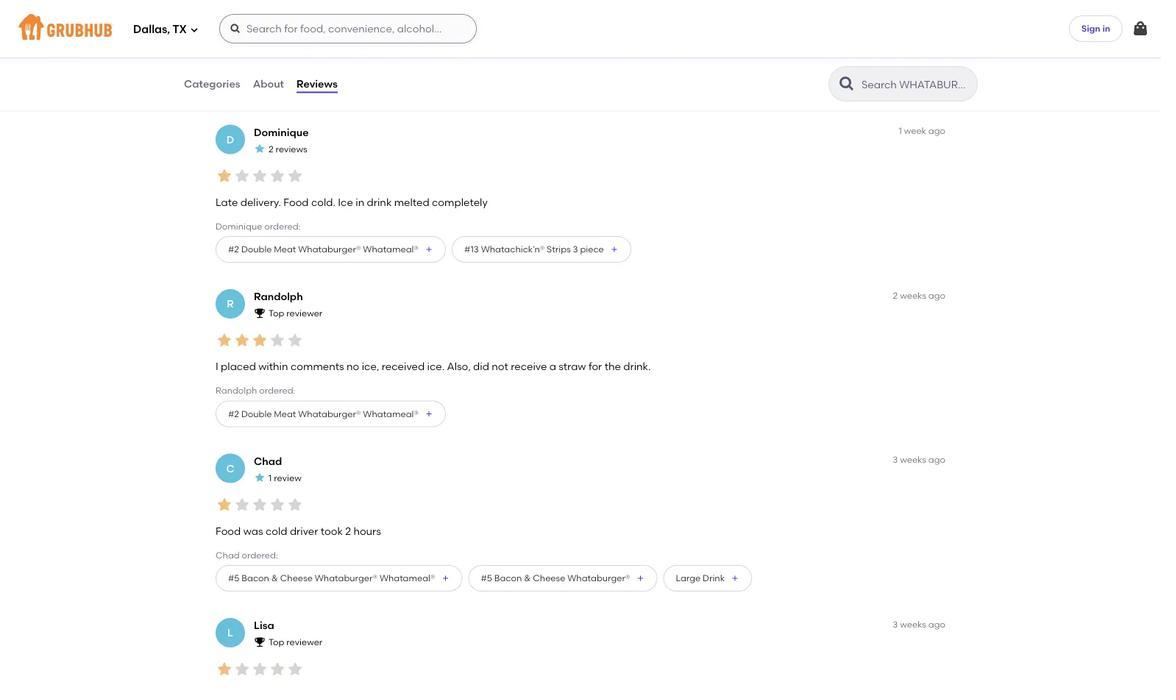 Task type: describe. For each thing, give the bounding box(es) containing it.
asked
[[221, 31, 251, 44]]

late
[[216, 196, 238, 208]]

0 horizontal spatial the
[[376, 31, 392, 44]]

plus icon image for 2nd #2 double meat whataburger® whatameal® button
[[425, 245, 433, 254]]

sign
[[1081, 23, 1100, 34]]

cheese for #5 bacon & cheese whataburger® whatameal®
[[280, 573, 313, 583]]

2 reviews
[[269, 144, 307, 154]]

categories
[[184, 78, 240, 90]]

dominique ordered:
[[216, 221, 301, 232]]

i placed within comments no ice, received ice.  also, did not receive a straw for the drink.
[[216, 360, 651, 373]]

0 vertical spatial receive
[[461, 31, 497, 44]]

l
[[227, 626, 233, 639]]

top for lisa
[[269, 637, 284, 648]]

#13 whatachick'n® strips 3 piece button
[[452, 236, 631, 263]]

2 meat from the top
[[274, 244, 296, 255]]

i asked for no ice received ice in the drink.  i didn't receive a straw and the food was extremely cold.
[[216, 31, 703, 44]]

1 horizontal spatial was
[[605, 31, 625, 44]]

r
[[227, 298, 234, 310]]

2 ice from the left
[[347, 31, 362, 44]]

3 weeks ago for chad
[[893, 454, 945, 465]]

3 for lisa
[[893, 619, 898, 629]]

plus icon image for #5 bacon & cheese whataburger® whatameal® button
[[441, 574, 450, 583]]

ice
[[338, 196, 353, 208]]

whatameal® down search for food, convenience, alcohol... search box
[[363, 80, 419, 90]]

dallas, tx
[[133, 23, 187, 36]]

1 review
[[269, 472, 301, 483]]

delivery.
[[240, 196, 281, 208]]

drink
[[367, 196, 392, 208]]

#13 whatachick'n® strips 3 piece
[[464, 244, 604, 255]]

food
[[580, 31, 602, 44]]

extremely
[[627, 31, 676, 44]]

plus icon image for #13 whatachick'n® strips 3 piece button
[[610, 245, 619, 254]]

chad ordered:
[[216, 550, 278, 560]]

randolph ordered: for within
[[216, 385, 295, 396]]

0 horizontal spatial straw
[[509, 31, 536, 44]]

2 #2 double meat whataburger® whatameal® from the top
[[228, 244, 419, 255]]

chad for chad ordered:
[[216, 550, 240, 560]]

svg image
[[190, 25, 199, 34]]

2 weeks ago
[[893, 290, 945, 301]]

placed
[[221, 360, 256, 373]]

1 horizontal spatial the
[[561, 31, 577, 44]]

main navigation navigation
[[0, 0, 1161, 57]]

#2 for 2nd #2 double meat whataburger® whatameal® button
[[228, 244, 239, 255]]

0 horizontal spatial a
[[499, 31, 506, 44]]

1 vertical spatial food
[[216, 525, 241, 537]]

#5 bacon & cheese whataburger®
[[481, 573, 630, 583]]

reviews
[[297, 78, 338, 90]]

randolph for for
[[216, 56, 257, 67]]

3 for chad
[[893, 454, 898, 465]]

piece
[[580, 244, 604, 255]]

late delivery. food cold. ice in drink melted completely
[[216, 196, 488, 208]]

ordered: for within
[[259, 385, 295, 396]]

2 for 2 reviews
[[269, 144, 273, 154]]

driver
[[290, 525, 318, 537]]

ago for food was cold driver took 2 hours
[[928, 454, 945, 465]]

1 #2 from the top
[[228, 80, 239, 90]]

0 vertical spatial food
[[283, 196, 309, 208]]

3 meat from the top
[[274, 408, 296, 419]]

dominique for dominique
[[254, 126, 309, 138]]

3 weeks from the top
[[900, 619, 926, 629]]

#2 for #2 double meat whataburger® whatameal® button corresponding to ice,
[[228, 408, 239, 419]]

3 weeks ago for lisa
[[893, 619, 945, 629]]

lisa
[[254, 619, 274, 632]]

1 double from the top
[[241, 80, 272, 90]]

dominique for dominique ordered:
[[216, 221, 262, 232]]

#5 bacon & cheese whataburger® button
[[468, 565, 657, 592]]

ordered: for for
[[259, 56, 295, 67]]

chad for chad
[[254, 455, 282, 467]]

1 #2 double meat whataburger® whatameal® from the top
[[228, 80, 419, 90]]

1 horizontal spatial receive
[[511, 360, 547, 373]]

cold
[[266, 525, 287, 537]]

3 double from the top
[[241, 408, 272, 419]]

trophy icon image for randolph
[[254, 307, 266, 319]]

#5 bacon & cheese whataburger® whatameal®
[[228, 573, 435, 583]]



Task type: vqa. For each thing, say whether or not it's contained in the screenshot.
Baby greens and chopped romaine, grilled chicken, sliced avocado, black bean corn salsa, sour cream, tortilla strips and jalapenos ranch dressing.'s $9.99 +
no



Task type: locate. For each thing, give the bounding box(es) containing it.
#13
[[464, 244, 479, 255]]

large
[[676, 573, 701, 583]]

no left ice,
[[347, 360, 359, 373]]

tx
[[173, 23, 187, 36]]

no right asked
[[269, 31, 282, 44]]

meat down dominique ordered:
[[274, 244, 296, 255]]

1 vertical spatial received
[[382, 360, 425, 373]]

0 vertical spatial was
[[605, 31, 625, 44]]

plus icon image for #2 double meat whataburger® whatameal® button corresponding to ice,
[[425, 409, 433, 418]]

a
[[499, 31, 506, 44], [549, 360, 556, 373]]

ordered: down the delivery.
[[264, 221, 301, 232]]

whataburger®
[[298, 80, 361, 90], [298, 244, 361, 255], [298, 408, 361, 419], [315, 573, 377, 583], [567, 573, 630, 583]]

0 vertical spatial no
[[269, 31, 282, 44]]

straw left and
[[509, 31, 536, 44]]

1 vertical spatial 2
[[893, 290, 898, 301]]

Search for food, convenience, alcohol... search field
[[219, 14, 477, 43]]

receive right didn't
[[461, 31, 497, 44]]

cheese for #5 bacon & cheese whataburger®
[[533, 573, 565, 583]]

1 horizontal spatial bacon
[[494, 573, 522, 583]]

2 top reviewer from the top
[[269, 637, 322, 648]]

top right r
[[269, 308, 284, 319]]

0 vertical spatial top
[[269, 308, 284, 319]]

Search WHATABURGER search field
[[860, 77, 973, 91]]

0 vertical spatial trophy icon image
[[254, 307, 266, 319]]

0 horizontal spatial for
[[253, 31, 267, 44]]

weeks for food was cold driver took 2 hours
[[900, 454, 926, 465]]

sign in
[[1081, 23, 1110, 34]]

0 horizontal spatial no
[[269, 31, 282, 44]]

3 #2 double meat whataburger® whatameal® from the top
[[228, 408, 419, 419]]

2 vertical spatial double
[[241, 408, 272, 419]]

plus icon image for 'large drink' button
[[731, 574, 739, 583]]

svg image right svg image
[[230, 23, 241, 35]]

1 cheese from the left
[[280, 573, 313, 583]]

1 horizontal spatial a
[[549, 360, 556, 373]]

svg image
[[1132, 20, 1149, 38], [230, 23, 241, 35]]

1 vertical spatial a
[[549, 360, 556, 373]]

1 reviewer from the top
[[286, 308, 322, 319]]

categories button
[[183, 57, 241, 110]]

straw
[[509, 31, 536, 44], [559, 360, 586, 373]]

ordered: for food
[[264, 221, 301, 232]]

#2 double meat whataburger® whatameal® button down ice
[[216, 236, 446, 263]]

food was cold driver took 2 hours
[[216, 525, 381, 537]]

received left ice.
[[382, 360, 425, 373]]

plus icon image inside #5 bacon & cheese whataburger® whatameal® button
[[441, 574, 450, 583]]

reviews
[[276, 144, 307, 154]]

& for #5 bacon & cheese whataburger®
[[524, 573, 531, 583]]

1 vertical spatial drink.
[[623, 360, 651, 373]]

1 for 1 week ago
[[899, 125, 902, 136]]

dominique up 2 reviews
[[254, 126, 309, 138]]

0 vertical spatial weeks
[[900, 290, 926, 301]]

1 vertical spatial cold.
[[311, 196, 335, 208]]

2 trophy icon image from the top
[[254, 636, 266, 648]]

2 vertical spatial weeks
[[900, 619, 926, 629]]

1 top reviewer from the top
[[269, 308, 322, 319]]

#2 left about button at top
[[228, 80, 239, 90]]

drink
[[703, 573, 725, 583]]

0 vertical spatial for
[[253, 31, 267, 44]]

0 horizontal spatial food
[[216, 525, 241, 537]]

2 vertical spatial randolph
[[216, 385, 257, 396]]

#2 double meat whataburger® whatameal®
[[228, 80, 419, 90], [228, 244, 419, 255], [228, 408, 419, 419]]

reviews button
[[296, 57, 338, 110]]

1 vertical spatial no
[[347, 360, 359, 373]]

randolph right r
[[254, 290, 303, 303]]

about button
[[252, 57, 285, 110]]

star icon image
[[216, 3, 233, 20], [233, 3, 251, 20], [251, 3, 269, 20], [269, 3, 286, 20], [286, 3, 304, 20], [254, 143, 266, 154], [216, 167, 233, 185], [233, 167, 251, 185], [251, 167, 269, 185], [269, 167, 286, 185], [286, 167, 304, 185], [216, 332, 233, 349], [233, 332, 251, 349], [251, 332, 269, 349], [269, 332, 286, 349], [286, 332, 304, 349], [254, 471, 266, 483], [216, 496, 233, 514], [233, 496, 251, 514], [251, 496, 269, 514], [269, 496, 286, 514], [286, 496, 304, 514], [216, 660, 233, 678], [233, 660, 251, 678], [251, 660, 269, 678], [269, 660, 286, 678], [286, 660, 304, 678]]

meat left reviews
[[274, 80, 296, 90]]

received up reviews
[[302, 31, 345, 44]]

i left didn't
[[424, 31, 427, 44]]

1 horizontal spatial cold.
[[679, 31, 703, 44]]

sign in button
[[1069, 15, 1123, 42]]

1 horizontal spatial 1
[[899, 125, 902, 136]]

randolph
[[216, 56, 257, 67], [254, 290, 303, 303], [216, 385, 257, 396]]

2 #2 from the top
[[228, 244, 239, 255]]

2 vertical spatial 2
[[345, 525, 351, 537]]

0 vertical spatial double
[[241, 80, 272, 90]]

2 vertical spatial meat
[[274, 408, 296, 419]]

reviewer up comments
[[286, 308, 322, 319]]

#2 double meat whataburger® whatameal® down ice
[[228, 244, 419, 255]]

2 reviewer from the top
[[286, 637, 322, 648]]

0 horizontal spatial cold.
[[311, 196, 335, 208]]

2 vertical spatial 3
[[893, 619, 898, 629]]

2 top from the top
[[269, 637, 284, 648]]

3 #2 from the top
[[228, 408, 239, 419]]

trophy icon image for lisa
[[254, 636, 266, 648]]

no
[[269, 31, 282, 44], [347, 360, 359, 373]]

weeks
[[900, 290, 926, 301], [900, 454, 926, 465], [900, 619, 926, 629]]

1 meat from the top
[[274, 80, 296, 90]]

1 horizontal spatial #5
[[481, 573, 492, 583]]

1 horizontal spatial no
[[347, 360, 359, 373]]

a left and
[[499, 31, 506, 44]]

1 horizontal spatial ice
[[347, 31, 362, 44]]

straw right not
[[559, 360, 586, 373]]

0 vertical spatial dominique
[[254, 126, 309, 138]]

review
[[274, 472, 301, 483]]

1 horizontal spatial straw
[[559, 360, 586, 373]]

was left the cold
[[243, 525, 263, 537]]

0 vertical spatial received
[[302, 31, 345, 44]]

plus icon image for the "#5 bacon & cheese whataburger®" button
[[636, 574, 645, 583]]

#2 down the placed
[[228, 408, 239, 419]]

randolph for within
[[216, 385, 257, 396]]

cheese
[[280, 573, 313, 583], [533, 573, 565, 583]]

0 horizontal spatial svg image
[[230, 23, 241, 35]]

1 left week
[[899, 125, 902, 136]]

ice,
[[362, 360, 379, 373]]

top reviewer
[[269, 308, 322, 319], [269, 637, 322, 648]]

large drink button
[[663, 565, 752, 592]]

plus icon image inside 'large drink' button
[[731, 574, 739, 583]]

double down within
[[241, 408, 272, 419]]

1 vertical spatial receive
[[511, 360, 547, 373]]

2 horizontal spatial the
[[605, 360, 621, 373]]

1 vertical spatial reviewer
[[286, 637, 322, 648]]

3 weeks ago
[[893, 454, 945, 465], [893, 619, 945, 629]]

2 & from the left
[[524, 573, 531, 583]]

2 for 2 weeks ago
[[893, 290, 898, 301]]

completely
[[432, 196, 488, 208]]

#2 double meat whataburger® whatameal® button for received
[[216, 72, 446, 98]]

receive
[[461, 31, 497, 44], [511, 360, 547, 373]]

randolph ordered: for for
[[216, 56, 295, 67]]

2 #5 from the left
[[481, 573, 492, 583]]

also,
[[447, 360, 471, 373]]

meat down within
[[274, 408, 296, 419]]

randolph ordered:
[[216, 56, 295, 67], [216, 385, 295, 396]]

1 horizontal spatial food
[[283, 196, 309, 208]]

0 vertical spatial top reviewer
[[269, 308, 322, 319]]

double
[[241, 80, 272, 90], [241, 244, 272, 255], [241, 408, 272, 419]]

1 vertical spatial for
[[589, 360, 602, 373]]

i left asked
[[216, 31, 218, 44]]

2 weeks from the top
[[900, 454, 926, 465]]

3 ago from the top
[[928, 454, 945, 465]]

0 vertical spatial #2
[[228, 80, 239, 90]]

was
[[605, 31, 625, 44], [243, 525, 263, 537]]

top reviewer up comments
[[269, 308, 322, 319]]

1 vertical spatial meat
[[274, 244, 296, 255]]

top reviewer for randolph
[[269, 308, 322, 319]]

#2 double meat whataburger® whatameal® button down comments
[[216, 401, 446, 427]]

randolph down the placed
[[216, 385, 257, 396]]

3
[[573, 244, 578, 255], [893, 454, 898, 465], [893, 619, 898, 629]]

1 vertical spatial #2 double meat whataburger® whatameal® button
[[216, 236, 446, 263]]

#5 inside the "#5 bacon & cheese whataburger®" button
[[481, 573, 492, 583]]

d
[[226, 133, 234, 146]]

1 vertical spatial 1
[[269, 472, 272, 483]]

2 3 weeks ago from the top
[[893, 619, 945, 629]]

0 vertical spatial meat
[[274, 80, 296, 90]]

food
[[283, 196, 309, 208], [216, 525, 241, 537]]

0 vertical spatial chad
[[254, 455, 282, 467]]

ordered: down the cold
[[242, 550, 278, 560]]

bacon for #5 bacon & cheese whataburger® whatameal®
[[242, 573, 269, 583]]

top down lisa
[[269, 637, 284, 648]]

2 vertical spatial #2 double meat whataburger® whatameal®
[[228, 408, 419, 419]]

randolph down asked
[[216, 56, 257, 67]]

in inside sign in button
[[1102, 23, 1110, 34]]

1 bacon from the left
[[242, 573, 269, 583]]

meat
[[274, 80, 296, 90], [274, 244, 296, 255], [274, 408, 296, 419]]

reviewer for lisa
[[286, 637, 322, 648]]

#5 for #5 bacon & cheese whataburger®
[[481, 573, 492, 583]]

1 ago from the top
[[928, 125, 945, 136]]

1 vertical spatial top
[[269, 637, 284, 648]]

0 horizontal spatial receive
[[461, 31, 497, 44]]

1 horizontal spatial for
[[589, 360, 602, 373]]

0 horizontal spatial received
[[302, 31, 345, 44]]

strips
[[547, 244, 571, 255]]

drink.
[[394, 31, 422, 44], [623, 360, 651, 373]]

1 vertical spatial 3 weeks ago
[[893, 619, 945, 629]]

chad
[[254, 455, 282, 467], [216, 550, 240, 560]]

within
[[258, 360, 288, 373]]

c
[[226, 462, 234, 474]]

comments
[[291, 360, 344, 373]]

1 randolph ordered: from the top
[[216, 56, 295, 67]]

top reviewer down lisa
[[269, 637, 322, 648]]

and
[[538, 31, 558, 44]]

2 ago from the top
[[928, 290, 945, 301]]

1 vertical spatial was
[[243, 525, 263, 537]]

1 vertical spatial randolph
[[254, 290, 303, 303]]

cold. right extremely
[[679, 31, 703, 44]]

1 horizontal spatial chad
[[254, 455, 282, 467]]

& for #5 bacon & cheese whataburger® whatameal®
[[271, 573, 278, 583]]

0 vertical spatial #2 double meat whataburger® whatameal®
[[228, 80, 419, 90]]

top for randolph
[[269, 308, 284, 319]]

1 vertical spatial trophy icon image
[[254, 636, 266, 648]]

i left the placed
[[216, 360, 218, 373]]

dominique down 'late'
[[216, 221, 262, 232]]

2 #2 double meat whataburger® whatameal® button from the top
[[216, 236, 446, 263]]

whatameal® inside button
[[380, 573, 435, 583]]

melted
[[394, 196, 429, 208]]

1 vertical spatial 3
[[893, 454, 898, 465]]

ordered:
[[259, 56, 295, 67], [264, 221, 301, 232], [259, 385, 295, 396], [242, 550, 278, 560]]

receive right not
[[511, 360, 547, 373]]

ice.
[[427, 360, 445, 373]]

did
[[473, 360, 489, 373]]

&
[[271, 573, 278, 583], [524, 573, 531, 583]]

0 horizontal spatial 1
[[269, 472, 272, 483]]

randolph ordered: up about
[[216, 56, 295, 67]]

1 trophy icon image from the top
[[254, 307, 266, 319]]

large drink
[[676, 573, 725, 583]]

1 vertical spatial chad
[[216, 550, 240, 560]]

1 ice from the left
[[284, 31, 299, 44]]

double right categories button
[[241, 80, 272, 90]]

food right the delivery.
[[283, 196, 309, 208]]

1 weeks from the top
[[900, 290, 926, 301]]

ago
[[928, 125, 945, 136], [928, 290, 945, 301], [928, 454, 945, 465], [928, 619, 945, 629]]

1 & from the left
[[271, 573, 278, 583]]

i for no
[[216, 360, 218, 373]]

2 vertical spatial #2 double meat whataburger® whatameal® button
[[216, 401, 446, 427]]

top
[[269, 308, 284, 319], [269, 637, 284, 648]]

top reviewer for lisa
[[269, 637, 322, 648]]

1 top from the top
[[269, 308, 284, 319]]

reviewer
[[286, 308, 322, 319], [286, 637, 322, 648]]

1 horizontal spatial cheese
[[533, 573, 565, 583]]

0 vertical spatial 3
[[573, 244, 578, 255]]

#5 for #5 bacon & cheese whataburger® whatameal®
[[228, 573, 239, 583]]

bacon
[[242, 573, 269, 583], [494, 573, 522, 583]]

cold. left ice
[[311, 196, 335, 208]]

reviewer for randolph
[[286, 308, 322, 319]]

search icon image
[[838, 75, 856, 93]]

0 vertical spatial 2
[[269, 144, 273, 154]]

about
[[253, 78, 284, 90]]

plus icon image inside the "#5 bacon & cheese whataburger®" button
[[636, 574, 645, 583]]

1 #5 from the left
[[228, 573, 239, 583]]

1
[[899, 125, 902, 136], [269, 472, 272, 483]]

0 horizontal spatial cheese
[[280, 573, 313, 583]]

0 horizontal spatial chad
[[216, 550, 240, 560]]

3 inside button
[[573, 244, 578, 255]]

i
[[216, 31, 218, 44], [424, 31, 427, 44], [216, 360, 218, 373]]

1 vertical spatial #2
[[228, 244, 239, 255]]

in
[[1102, 23, 1110, 34], [364, 31, 373, 44], [356, 196, 364, 208]]

0 vertical spatial randolph
[[216, 56, 257, 67]]

1 for 1 review
[[269, 472, 272, 483]]

whatameal® down drink
[[363, 244, 419, 255]]

double down dominique ordered:
[[241, 244, 272, 255]]

0 vertical spatial #2 double meat whataburger® whatameal® button
[[216, 72, 446, 98]]

4 ago from the top
[[928, 619, 945, 629]]

not
[[492, 360, 508, 373]]

1 week ago
[[899, 125, 945, 136]]

ordered: down within
[[259, 385, 295, 396]]

trophy icon image right r
[[254, 307, 266, 319]]

weeks for i placed within comments no ice, received ice.  also, did not receive a straw for the drink.
[[900, 290, 926, 301]]

i for ice
[[216, 31, 218, 44]]

a right not
[[549, 360, 556, 373]]

0 vertical spatial a
[[499, 31, 506, 44]]

#2 double meat whataburger® whatameal® down comments
[[228, 408, 419, 419]]

cold.
[[679, 31, 703, 44], [311, 196, 335, 208]]

dallas,
[[133, 23, 170, 36]]

whatameal® down ice,
[[363, 408, 419, 419]]

1 vertical spatial double
[[241, 244, 272, 255]]

1 vertical spatial dominique
[[216, 221, 262, 232]]

hours
[[353, 525, 381, 537]]

2 vertical spatial #2
[[228, 408, 239, 419]]

1 vertical spatial top reviewer
[[269, 637, 322, 648]]

ago for late delivery. food cold. ice in drink melted completely
[[928, 125, 945, 136]]

svg image right sign in button
[[1132, 20, 1149, 38]]

ice
[[284, 31, 299, 44], [347, 31, 362, 44]]

2
[[269, 144, 273, 154], [893, 290, 898, 301], [345, 525, 351, 537]]

0 horizontal spatial 2
[[269, 144, 273, 154]]

0 horizontal spatial bacon
[[242, 573, 269, 583]]

1 vertical spatial straw
[[559, 360, 586, 373]]

plus icon image inside #13 whatachick'n® strips 3 piece button
[[610, 245, 619, 254]]

2 double from the top
[[241, 244, 272, 255]]

#2 double meat whataburger® whatameal® button down search for food, convenience, alcohol... search box
[[216, 72, 446, 98]]

0 horizontal spatial was
[[243, 525, 263, 537]]

1 vertical spatial randolph ordered:
[[216, 385, 295, 396]]

0 horizontal spatial drink.
[[394, 31, 422, 44]]

0 vertical spatial 3 weeks ago
[[893, 454, 945, 465]]

1 horizontal spatial drink.
[[623, 360, 651, 373]]

1 horizontal spatial 2
[[345, 525, 351, 537]]

1 left review
[[269, 472, 272, 483]]

ordered: for cold
[[242, 550, 278, 560]]

bacon for #5 bacon & cheese whataburger®
[[494, 573, 522, 583]]

1 #2 double meat whataburger® whatameal® button from the top
[[216, 72, 446, 98]]

2 cheese from the left
[[533, 573, 565, 583]]

dominique
[[254, 126, 309, 138], [216, 221, 262, 232]]

food up chad ordered: on the left bottom
[[216, 525, 241, 537]]

ordered: up about
[[259, 56, 295, 67]]

plus icon image
[[425, 245, 433, 254], [610, 245, 619, 254], [425, 409, 433, 418], [441, 574, 450, 583], [636, 574, 645, 583], [731, 574, 739, 583]]

didn't
[[430, 31, 458, 44]]

trophy icon image down lisa
[[254, 636, 266, 648]]

ago for i placed within comments no ice, received ice.  also, did not receive a straw for the drink.
[[928, 290, 945, 301]]

2 randolph ordered: from the top
[[216, 385, 295, 396]]

#2 down dominique ordered:
[[228, 244, 239, 255]]

#5 inside #5 bacon & cheese whataburger® whatameal® button
[[228, 573, 239, 583]]

0 vertical spatial drink.
[[394, 31, 422, 44]]

2 bacon from the left
[[494, 573, 522, 583]]

for
[[253, 31, 267, 44], [589, 360, 602, 373]]

#2
[[228, 80, 239, 90], [228, 244, 239, 255], [228, 408, 239, 419]]

#5 bacon & cheese whataburger® whatameal® button
[[216, 565, 462, 592]]

#2 double meat whataburger® whatameal® button for ice,
[[216, 401, 446, 427]]

1 vertical spatial weeks
[[900, 454, 926, 465]]

0 vertical spatial straw
[[509, 31, 536, 44]]

was right food
[[605, 31, 625, 44]]

1 3 weeks ago from the top
[[893, 454, 945, 465]]

trophy icon image
[[254, 307, 266, 319], [254, 636, 266, 648]]

received
[[302, 31, 345, 44], [382, 360, 425, 373]]

2 horizontal spatial 2
[[893, 290, 898, 301]]

1 horizontal spatial received
[[382, 360, 425, 373]]

whatameal® down hours at the bottom
[[380, 573, 435, 583]]

0 vertical spatial cold.
[[679, 31, 703, 44]]

#2 double meat whataburger® whatameal® down search for food, convenience, alcohol... search box
[[228, 80, 419, 90]]

randolph ordered: down the placed
[[216, 385, 295, 396]]

#2 double meat whataburger® whatameal® button
[[216, 72, 446, 98], [216, 236, 446, 263], [216, 401, 446, 427]]

whatachick'n®
[[481, 244, 545, 255]]

week
[[904, 125, 926, 136]]

3 #2 double meat whataburger® whatameal® button from the top
[[216, 401, 446, 427]]

1 horizontal spatial svg image
[[1132, 20, 1149, 38]]

0 horizontal spatial &
[[271, 573, 278, 583]]

took
[[321, 525, 343, 537]]

reviewer down #5 bacon & cheese whataburger® whatameal®
[[286, 637, 322, 648]]



